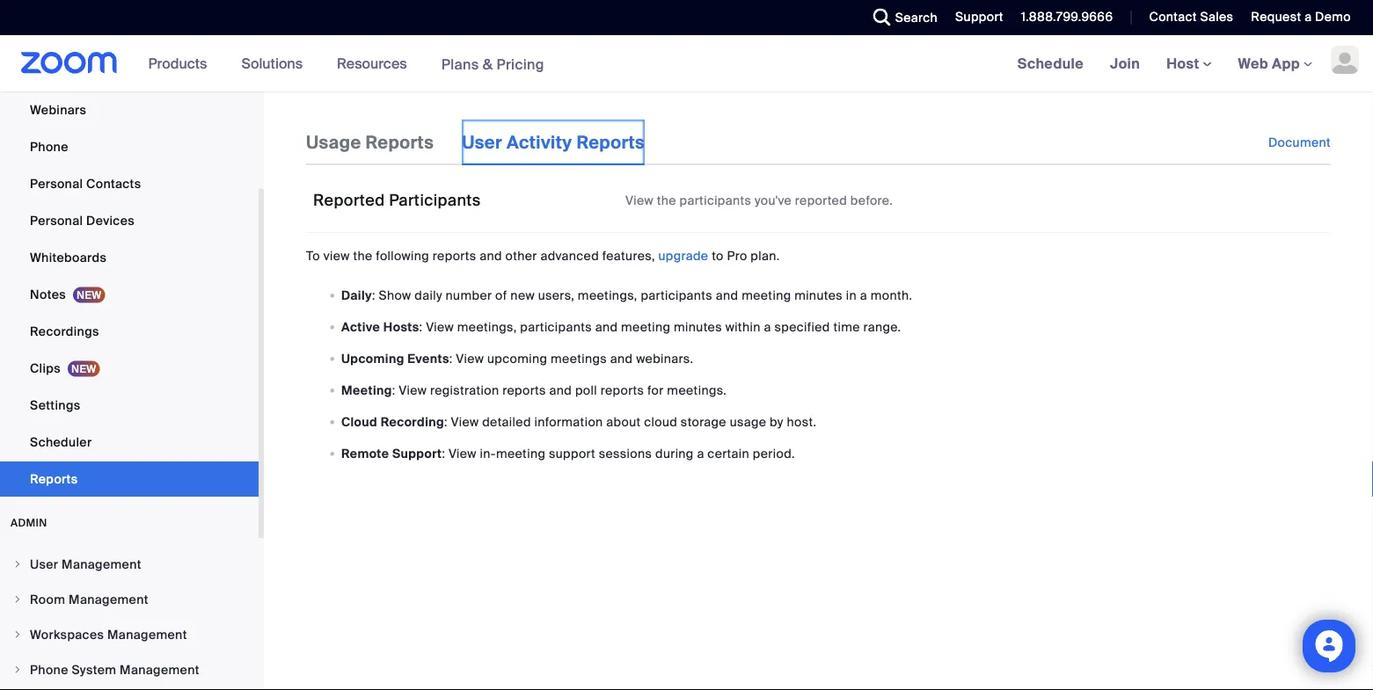 Task type: vqa. For each thing, say whether or not it's contained in the screenshot.
User
yes



Task type: describe. For each thing, give the bounding box(es) containing it.
settings
[[30, 397, 81, 414]]

webinars link
[[0, 92, 259, 128]]

reported
[[313, 190, 385, 210]]

right image for room management
[[12, 595, 23, 606]]

usage
[[730, 414, 767, 430]]

daily
[[415, 287, 443, 303]]

daily : show daily number of new users, meetings, participants and meeting minutes in a month.
[[342, 287, 913, 303]]

active hosts : view meetings, participants and meeting minutes within a specified time range.
[[342, 319, 902, 335]]

1 vertical spatial meeting
[[621, 319, 671, 335]]

advanced
[[541, 248, 599, 264]]

system
[[72, 662, 116, 679]]

plan.
[[751, 248, 780, 264]]

whiteboards
[[30, 250, 107, 266]]

events
[[408, 351, 450, 367]]

workspaces management
[[30, 627, 187, 643]]

document
[[1269, 134, 1332, 151]]

time
[[834, 319, 861, 335]]

1 horizontal spatial support
[[956, 9, 1004, 25]]

information
[[535, 414, 603, 430]]

1.888.799.9666
[[1022, 9, 1114, 25]]

and down daily : show daily number of new users, meetings, participants and meeting minutes in a month.
[[596, 319, 618, 335]]

remote
[[342, 446, 389, 462]]

workspaces management menu item
[[0, 619, 259, 652]]

room
[[30, 592, 65, 608]]

phone system management
[[30, 662, 200, 679]]

management for user management
[[62, 557, 142, 573]]

reported participants
[[313, 190, 481, 210]]

2 horizontal spatial meeting
[[742, 287, 792, 303]]

recording
[[381, 414, 445, 430]]

: for support
[[442, 446, 446, 462]]

and down active hosts : view meetings, participants and meeting minutes within a specified time range.
[[611, 351, 633, 367]]

0 horizontal spatial minutes
[[674, 319, 723, 335]]

contact sales
[[1150, 9, 1234, 25]]

: for hosts
[[419, 319, 423, 335]]

view for detailed
[[451, 414, 479, 430]]

clips
[[30, 360, 61, 377]]

upgrade
[[659, 248, 709, 264]]

personal devices link
[[0, 203, 259, 239]]

notes
[[30, 287, 66, 303]]

reported
[[796, 193, 848, 209]]

daily
[[342, 287, 372, 303]]

period.
[[753, 446, 796, 462]]

hosts
[[384, 319, 419, 335]]

1 vertical spatial participants
[[641, 287, 713, 303]]

view
[[324, 248, 350, 264]]

join
[[1111, 54, 1141, 73]]

host
[[1167, 54, 1204, 73]]

0 horizontal spatial meetings,
[[457, 319, 517, 335]]

view the participants you've reported before.
[[626, 193, 893, 209]]

admin menu menu
[[0, 548, 259, 691]]

2 vertical spatial participants
[[520, 319, 592, 335]]

you've
[[755, 193, 792, 209]]

cloud
[[342, 414, 378, 430]]

pro
[[727, 248, 748, 264]]

right image for phone
[[12, 665, 23, 676]]

a right during
[[697, 446, 705, 462]]

contacts
[[86, 176, 141, 192]]

banner containing products
[[0, 35, 1374, 93]]

recordings
[[30, 323, 99, 340]]

host.
[[787, 414, 817, 430]]

certain
[[708, 446, 750, 462]]

of
[[496, 287, 508, 303]]

features,
[[603, 248, 656, 264]]

show
[[379, 287, 412, 303]]

solutions
[[242, 54, 303, 73]]

request a demo
[[1252, 9, 1352, 25]]

poll
[[576, 382, 598, 399]]

reports for registration
[[503, 382, 546, 399]]

: left show
[[372, 287, 376, 303]]

reports inside "link"
[[30, 471, 78, 488]]

meetings.
[[668, 382, 727, 399]]

resources
[[337, 54, 407, 73]]

meeting
[[342, 382, 392, 399]]

personal menu menu
[[0, 0, 259, 499]]

admin
[[11, 517, 47, 530]]

usage
[[306, 131, 361, 154]]

to
[[712, 248, 724, 264]]

phone for phone system management
[[30, 662, 68, 679]]

for
[[648, 382, 664, 399]]

0 vertical spatial minutes
[[795, 287, 843, 303]]

solutions button
[[242, 35, 311, 92]]

2 horizontal spatial reports
[[601, 382, 645, 399]]

number
[[446, 287, 492, 303]]

detailed
[[483, 414, 531, 430]]

plans & pricing
[[442, 55, 545, 73]]

management for room management
[[69, 592, 149, 608]]

2 vertical spatial meeting
[[496, 446, 546, 462]]

in-
[[480, 446, 496, 462]]

meeting : view registration reports and poll reports for meetings.
[[342, 382, 727, 399]]

before.
[[851, 193, 893, 209]]

pricing
[[497, 55, 545, 73]]

zoom logo image
[[21, 52, 118, 74]]

room management
[[30, 592, 149, 608]]

workspaces
[[30, 627, 104, 643]]

webinars
[[30, 102, 86, 118]]

user management menu item
[[0, 548, 259, 582]]

active
[[342, 319, 380, 335]]

0 horizontal spatial support
[[393, 446, 442, 462]]

view for upcoming
[[456, 351, 484, 367]]

personal devices
[[30, 213, 135, 229]]



Task type: locate. For each thing, give the bounding box(es) containing it.
range.
[[864, 319, 902, 335]]

settings link
[[0, 388, 259, 423]]

0 horizontal spatial reports
[[433, 248, 477, 264]]

1 vertical spatial phone
[[30, 662, 68, 679]]

management
[[62, 557, 142, 573], [69, 592, 149, 608], [107, 627, 187, 643], [120, 662, 200, 679]]

0 vertical spatial support
[[956, 9, 1004, 25]]

0 vertical spatial meeting
[[742, 287, 792, 303]]

right image left workspaces
[[12, 630, 23, 641]]

user inside "tabs of report home" tab list
[[462, 131, 503, 154]]

specified
[[775, 319, 831, 335]]

host button
[[1167, 54, 1213, 73]]

user up room
[[30, 557, 58, 573]]

search
[[896, 9, 938, 26]]

1.888.799.9666 button
[[1009, 0, 1118, 35], [1022, 9, 1114, 25]]

webinars.
[[637, 351, 694, 367]]

0 vertical spatial right image
[[12, 560, 23, 570]]

within
[[726, 319, 761, 335]]

right image inside user management "menu item"
[[12, 560, 23, 570]]

web app button
[[1239, 54, 1313, 73]]

sales
[[1201, 9, 1234, 25]]

profile picture image
[[1332, 46, 1360, 74]]

1 vertical spatial minutes
[[674, 319, 723, 335]]

reports down scheduler
[[30, 471, 78, 488]]

phone inside personal menu menu
[[30, 139, 68, 155]]

right image inside workspaces management menu item
[[12, 630, 23, 641]]

banner
[[0, 35, 1374, 93]]

view left in-
[[449, 446, 477, 462]]

management up room management
[[62, 557, 142, 573]]

1 horizontal spatial minutes
[[795, 287, 843, 303]]

1 vertical spatial personal
[[30, 213, 83, 229]]

view down daily
[[426, 319, 454, 335]]

a right in
[[861, 287, 868, 303]]

web
[[1239, 54, 1269, 73]]

: for events
[[450, 351, 453, 367]]

1 personal from the top
[[30, 176, 83, 192]]

meeting down detailed
[[496, 446, 546, 462]]

user inside "menu item"
[[30, 557, 58, 573]]

1 vertical spatial user
[[30, 557, 58, 573]]

management down workspaces management menu item
[[120, 662, 200, 679]]

right image down admin
[[12, 560, 23, 570]]

view for meetings,
[[426, 319, 454, 335]]

personal for personal devices
[[30, 213, 83, 229]]

join link
[[1098, 35, 1154, 92]]

1 horizontal spatial meeting
[[621, 319, 671, 335]]

1 vertical spatial the
[[353, 248, 373, 264]]

:
[[372, 287, 376, 303], [419, 319, 423, 335], [450, 351, 453, 367], [392, 382, 396, 399], [445, 414, 448, 430], [442, 446, 446, 462]]

meeting down plan.
[[742, 287, 792, 303]]

user for user activity reports
[[462, 131, 503, 154]]

1 horizontal spatial reports
[[366, 131, 434, 154]]

support link
[[943, 0, 1009, 35], [956, 9, 1004, 25]]

0 horizontal spatial reports
[[30, 471, 78, 488]]

personal contacts
[[30, 176, 141, 192]]

minutes
[[795, 287, 843, 303], [674, 319, 723, 335]]

management up workspaces management
[[69, 592, 149, 608]]

1 right image from the top
[[12, 630, 23, 641]]

support right search
[[956, 9, 1004, 25]]

0 horizontal spatial the
[[353, 248, 373, 264]]

participants up to on the top
[[680, 193, 752, 209]]

in
[[847, 287, 857, 303]]

0 vertical spatial phone
[[30, 139, 68, 155]]

: up recording
[[392, 382, 396, 399]]

meetings, up active hosts : view meetings, participants and meeting minutes within a specified time range.
[[578, 287, 638, 303]]

management inside "menu item"
[[62, 557, 142, 573]]

0 vertical spatial right image
[[12, 630, 23, 641]]

participants
[[680, 193, 752, 209], [641, 287, 713, 303], [520, 319, 592, 335]]

month.
[[871, 287, 913, 303]]

user activity reports
[[462, 131, 645, 154]]

phone for phone
[[30, 139, 68, 155]]

products
[[148, 54, 207, 73]]

1 horizontal spatial reports
[[503, 382, 546, 399]]

side navigation navigation
[[0, 0, 264, 691]]

: up registration at bottom left
[[450, 351, 453, 367]]

0 vertical spatial the
[[657, 193, 677, 209]]

reports up about
[[601, 382, 645, 399]]

usage reports
[[306, 131, 434, 154]]

whiteboards link
[[0, 240, 259, 276]]

reports down the upcoming events : view upcoming meetings and webinars.
[[503, 382, 546, 399]]

by
[[770, 414, 784, 430]]

upcoming events : view upcoming meetings and webinars.
[[342, 351, 694, 367]]

to view the following reports and other advanced features, upgrade to pro plan.
[[306, 248, 780, 264]]

support
[[956, 9, 1004, 25], [393, 446, 442, 462]]

plans
[[442, 55, 479, 73]]

phone down workspaces
[[30, 662, 68, 679]]

1 vertical spatial right image
[[12, 595, 23, 606]]

user for user management
[[30, 557, 58, 573]]

0 vertical spatial meetings,
[[578, 287, 638, 303]]

view up features,
[[626, 193, 654, 209]]

clips link
[[0, 351, 259, 386]]

resources button
[[337, 35, 415, 92]]

phone inside menu item
[[30, 662, 68, 679]]

contact
[[1150, 9, 1198, 25]]

1 vertical spatial support
[[393, 446, 442, 462]]

participants down upgrade 'link'
[[641, 287, 713, 303]]

management down room management menu item
[[107, 627, 187, 643]]

reports link
[[0, 462, 259, 497]]

reports up reported participants
[[366, 131, 434, 154]]

right image left 'system'
[[12, 665, 23, 676]]

view up recording
[[399, 382, 427, 399]]

reports
[[433, 248, 477, 264], [503, 382, 546, 399], [601, 382, 645, 399]]

devices
[[86, 213, 135, 229]]

cloud recording : view detailed information about cloud storage usage by host.
[[342, 414, 817, 430]]

user left activity
[[462, 131, 503, 154]]

personal up personal devices
[[30, 176, 83, 192]]

and left the other
[[480, 248, 502, 264]]

scheduler link
[[0, 425, 259, 460]]

following
[[376, 248, 430, 264]]

products button
[[148, 35, 215, 92]]

1 vertical spatial right image
[[12, 665, 23, 676]]

about
[[607, 414, 641, 430]]

: down registration at bottom left
[[445, 414, 448, 430]]

user management
[[30, 557, 142, 573]]

during
[[656, 446, 694, 462]]

1 right image from the top
[[12, 560, 23, 570]]

support down recording
[[393, 446, 442, 462]]

a left demo
[[1305, 9, 1313, 25]]

participants down users,
[[520, 319, 592, 335]]

participants
[[389, 190, 481, 210]]

meetings
[[551, 351, 607, 367]]

0 vertical spatial personal
[[30, 176, 83, 192]]

right image left room
[[12, 595, 23, 606]]

1 phone from the top
[[30, 139, 68, 155]]

plans & pricing link
[[442, 55, 545, 73], [442, 55, 545, 73]]

schedule
[[1018, 54, 1084, 73]]

new
[[511, 287, 535, 303]]

minutes left within
[[674, 319, 723, 335]]

2 horizontal spatial reports
[[577, 131, 645, 154]]

0 horizontal spatial meeting
[[496, 446, 546, 462]]

0 vertical spatial participants
[[680, 193, 752, 209]]

right image
[[12, 630, 23, 641], [12, 665, 23, 676]]

tabs of report home tab list
[[306, 120, 673, 165]]

minutes left in
[[795, 287, 843, 303]]

meeting
[[742, 287, 792, 303], [621, 319, 671, 335], [496, 446, 546, 462]]

users,
[[538, 287, 575, 303]]

sessions
[[599, 446, 652, 462]]

demo
[[1316, 9, 1352, 25]]

remote support : view in-meeting support sessions during a certain period.
[[342, 446, 796, 462]]

personal contacts link
[[0, 166, 259, 202]]

: up events
[[419, 319, 423, 335]]

usage reports link
[[306, 120, 434, 165]]

reports
[[366, 131, 434, 154], [577, 131, 645, 154], [30, 471, 78, 488]]

a right within
[[764, 319, 772, 335]]

phone system management menu item
[[0, 654, 259, 687]]

personal inside "link"
[[30, 213, 83, 229]]

meetings, down of
[[457, 319, 517, 335]]

1 horizontal spatial meetings,
[[578, 287, 638, 303]]

phone down webinars
[[30, 139, 68, 155]]

meeting down daily : show daily number of new users, meetings, participants and meeting minutes in a month.
[[621, 319, 671, 335]]

app
[[1273, 54, 1301, 73]]

personal for personal contacts
[[30, 176, 83, 192]]

: left in-
[[442, 446, 446, 462]]

request
[[1252, 9, 1302, 25]]

right image for workspaces
[[12, 630, 23, 641]]

right image
[[12, 560, 23, 570], [12, 595, 23, 606]]

room management menu item
[[0, 584, 259, 617]]

2 right image from the top
[[12, 595, 23, 606]]

right image for user management
[[12, 560, 23, 570]]

the up upgrade
[[657, 193, 677, 209]]

personal up the whiteboards
[[30, 213, 83, 229]]

cloud
[[645, 414, 678, 430]]

right image inside room management menu item
[[12, 595, 23, 606]]

reports for following
[[433, 248, 477, 264]]

2 right image from the top
[[12, 665, 23, 676]]

0 horizontal spatial user
[[30, 557, 58, 573]]

notes link
[[0, 277, 259, 312]]

0 vertical spatial user
[[462, 131, 503, 154]]

and up within
[[716, 287, 739, 303]]

1 horizontal spatial the
[[657, 193, 677, 209]]

: for recording
[[445, 414, 448, 430]]

management for workspaces management
[[107, 627, 187, 643]]

view for in-
[[449, 446, 477, 462]]

phone link
[[0, 129, 259, 165]]

view down registration at bottom left
[[451, 414, 479, 430]]

schedule link
[[1005, 35, 1098, 92]]

2 personal from the top
[[30, 213, 83, 229]]

view up registration at bottom left
[[456, 351, 484, 367]]

product information navigation
[[135, 35, 558, 93]]

2 phone from the top
[[30, 662, 68, 679]]

1 vertical spatial meetings,
[[457, 319, 517, 335]]

upcoming
[[342, 351, 405, 367]]

right image inside phone system management menu item
[[12, 665, 23, 676]]

search button
[[861, 0, 943, 35]]

reports right activity
[[577, 131, 645, 154]]

the right view
[[353, 248, 373, 264]]

meetings navigation
[[1005, 35, 1374, 93]]

and left the poll
[[550, 382, 572, 399]]

view
[[626, 193, 654, 209], [426, 319, 454, 335], [456, 351, 484, 367], [399, 382, 427, 399], [451, 414, 479, 430], [449, 446, 477, 462]]

reports up number
[[433, 248, 477, 264]]

to
[[306, 248, 320, 264]]

1 horizontal spatial user
[[462, 131, 503, 154]]



